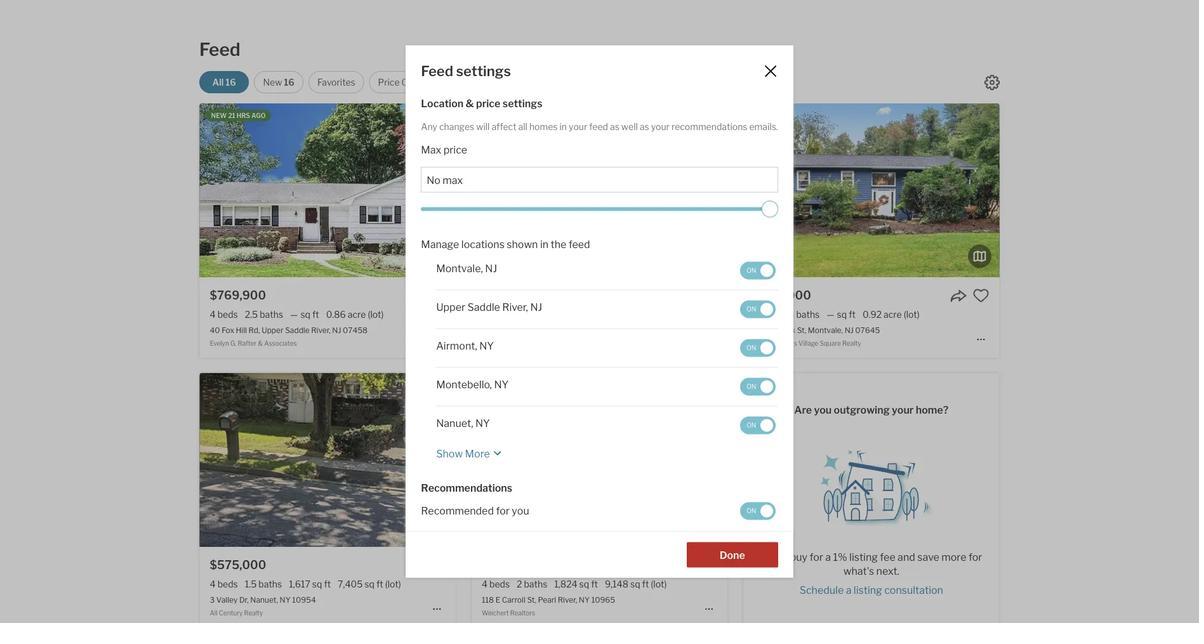 Task type: locate. For each thing, give the bounding box(es) containing it.
your right well
[[651, 121, 670, 132]]

1 horizontal spatial —
[[827, 309, 835, 320]]

st, up "village"
[[798, 326, 807, 335]]

0 horizontal spatial 3
[[210, 596, 215, 605]]

4 beds up valley
[[210, 579, 238, 590]]

Status Change radio
[[631, 71, 710, 93]]

4 beds for 1.5 baths
[[210, 579, 238, 590]]

photo of 2 van wyck st, montvale, nj 07645 image
[[744, 104, 1000, 278], [1000, 104, 1200, 278]]

for down recommendations
[[496, 505, 510, 517]]

2 inside 2 van wyck st, montvale, nj 07645 keller williams village square realty
[[754, 326, 759, 335]]

favorite button image for $799,900
[[701, 288, 718, 304]]

4 robert ct, nanuet, ny 10954 howard hanna rand realty
[[482, 326, 592, 347]]

1 horizontal spatial price
[[476, 97, 501, 109]]

2 up carroll
[[517, 579, 522, 590]]

0 horizontal spatial a
[[826, 552, 831, 564]]

—
[[290, 309, 298, 320], [827, 309, 835, 320]]

howard
[[482, 340, 505, 347]]

your left home?
[[892, 404, 914, 417]]

2 favorite button image from the left
[[701, 288, 718, 304]]

new 21 hrs ago
[[211, 112, 266, 119]]

option group
[[199, 71, 710, 93]]

2 vertical spatial &
[[780, 552, 788, 564]]

favorite button image
[[973, 288, 990, 304], [701, 558, 718, 574]]

2 photo of 2 van wyck st, montvale, nj 07645 image from the left
[[1000, 104, 1200, 278]]

as left well
[[610, 121, 620, 132]]

your right 'homes'
[[569, 121, 588, 132]]

2 — from the left
[[827, 309, 835, 320]]

beds for 0.92 acre (lot)
[[762, 309, 782, 320]]

4
[[210, 309, 216, 320], [482, 309, 488, 320], [482, 326, 487, 335], [210, 579, 216, 590], [482, 579, 488, 590]]

river, down "1,824"
[[558, 596, 578, 605]]

photo of 40 fox hill rd, upper saddle river, nj 07458 image
[[200, 104, 456, 278]]

consultation
[[885, 585, 944, 597]]

river, down 0.86 in the left of the page
[[311, 326, 331, 335]]

1 horizontal spatial as
[[640, 121, 650, 132]]

1 acre from the left
[[348, 309, 366, 320]]

settings
[[456, 62, 511, 79], [503, 97, 543, 109]]

1 horizontal spatial realty
[[544, 340, 563, 347]]

wyck
[[775, 326, 796, 335]]

emails.
[[750, 121, 779, 132]]

in right 'homes'
[[560, 121, 567, 132]]

2 acre from the left
[[884, 309, 902, 320]]

dr,
[[239, 596, 249, 605]]

for
[[496, 505, 510, 517], [810, 552, 824, 564], [969, 552, 983, 564]]

ny inside '4 robert ct, nanuet, ny 10954 howard hanna rand realty'
[[556, 326, 567, 335]]

1 photo of 2 van wyck st, montvale, nj 07645 image from the left
[[744, 104, 1000, 278]]

baths up 2 van wyck st, montvale, nj 07645 keller williams village square realty
[[797, 309, 820, 320]]

st, left pearl
[[527, 596, 537, 605]]

valley
[[216, 596, 238, 605]]

Max price slider range field
[[421, 201, 779, 217]]

a down what's
[[846, 585, 852, 597]]

river, inside 118 e carroll st, pearl river, ny 10965 weichert realtors
[[558, 596, 578, 605]]

2 vertical spatial nanuet,
[[250, 596, 278, 605]]

realty inside 2 van wyck st, montvale, nj 07645 keller williams village square realty
[[843, 340, 862, 347]]

home?
[[916, 404, 949, 417]]

feed right the
[[569, 238, 590, 251]]

2 photo of 4 robert ct, nanuet, ny 10954 image from the left
[[728, 104, 984, 278]]

saddle
[[468, 301, 500, 313], [285, 326, 310, 335]]

ny down 1,617
[[280, 596, 291, 605]]

16
[[226, 77, 236, 88], [284, 77, 295, 88]]

2 vertical spatial river,
[[558, 596, 578, 605]]

0 vertical spatial nanuet,
[[527, 326, 554, 335]]

$890,000
[[754, 288, 812, 302]]

nanuet, up rand
[[527, 326, 554, 335]]

— for 3 baths
[[827, 309, 835, 320]]

feed for feed settings
[[421, 62, 453, 79]]

beds for 7,405 sq ft (lot)
[[218, 579, 238, 590]]

— sq ft up 40 fox hill rd, upper saddle river, nj 07458 evelyn g. rafter & associates
[[290, 309, 319, 320]]

0 vertical spatial feed
[[199, 39, 241, 60]]

3 baths up ct, at left bottom
[[517, 309, 548, 320]]

0 horizontal spatial st,
[[527, 596, 537, 605]]

next.
[[877, 566, 900, 578]]

photo of 3 valley dr, nanuet, ny 10954 image
[[200, 373, 456, 548], [456, 373, 712, 548]]

0 horizontal spatial river,
[[311, 326, 331, 335]]

— sq ft for 2.5 baths
[[290, 309, 319, 320]]

1 vertical spatial in
[[540, 238, 549, 251]]

realty inside '4 robert ct, nanuet, ny 10954 howard hanna rand realty'
[[544, 340, 563, 347]]

16 right new on the left top
[[284, 77, 295, 88]]

in left the
[[540, 238, 549, 251]]

listing up what's
[[850, 552, 878, 564]]

in
[[560, 121, 567, 132], [540, 238, 549, 251]]

nanuet, inside '4 robert ct, nanuet, ny 10954 howard hanna rand realty'
[[527, 326, 554, 335]]

all
[[212, 77, 224, 88], [210, 610, 218, 617]]

st, inside 2 van wyck st, montvale, nj 07645 keller williams village square realty
[[798, 326, 807, 335]]

0 vertical spatial feed
[[590, 121, 608, 132]]

$769,900
[[210, 288, 266, 302]]

acre up 07458
[[348, 309, 366, 320]]

a inside the sell & buy for a 1% listing fee and save more for what's next.
[[826, 552, 831, 564]]

1,617
[[289, 579, 310, 590]]

0 vertical spatial st,
[[798, 326, 807, 335]]

upper up associates
[[262, 326, 284, 335]]

beds up 'e'
[[490, 579, 510, 590]]

3 up ct, at left bottom
[[517, 309, 523, 320]]

1 vertical spatial feed
[[569, 238, 590, 251]]

river, up ct, at left bottom
[[503, 301, 528, 313]]

0 vertical spatial upper
[[436, 301, 466, 313]]

3 up wyck
[[789, 309, 795, 320]]

saddle up robert
[[468, 301, 500, 313]]

sq right 9,148
[[631, 579, 641, 590]]

upper up airmont,
[[436, 301, 466, 313]]

0 horizontal spatial 10954
[[292, 596, 316, 605]]

your
[[569, 121, 588, 132], [651, 121, 670, 132], [892, 404, 914, 417]]

0 horizontal spatial for
[[496, 505, 510, 517]]

& down open
[[466, 97, 474, 109]]

feed up all 16 on the left top
[[199, 39, 241, 60]]

3 inside 3 valley dr, nanuet, ny 10954 all century realty
[[210, 596, 215, 605]]

0 horizontal spatial acre
[[348, 309, 366, 320]]

1 vertical spatial a
[[846, 585, 852, 597]]

0 vertical spatial montvale,
[[436, 262, 483, 275]]

as right well
[[640, 121, 650, 132]]

the
[[551, 238, 567, 251]]

4 beds up 'e'
[[482, 579, 510, 590]]

1 vertical spatial river,
[[311, 326, 331, 335]]

sell & buy for a 1% listing fee and save more for what's next.
[[761, 552, 983, 578]]

0 horizontal spatial your
[[569, 121, 588, 132]]

(lot) right "0.92"
[[904, 309, 920, 320]]

beds up fox
[[218, 309, 238, 320]]

listing down what's
[[854, 585, 883, 597]]

4 for 7,405 sq ft (lot)
[[210, 579, 216, 590]]

2 horizontal spatial &
[[780, 552, 788, 564]]

done button
[[687, 543, 779, 568]]

0 vertical spatial 10954
[[569, 326, 592, 335]]

you right are on the right of page
[[814, 404, 832, 417]]

4 beds
[[210, 309, 238, 320], [482, 309, 510, 320], [210, 579, 238, 590], [482, 579, 510, 590]]

open house
[[456, 77, 507, 88]]

1 horizontal spatial river,
[[503, 301, 528, 313]]

1.5 baths
[[245, 579, 282, 590]]

realty down dr,
[[244, 610, 263, 617]]

0 horizontal spatial — sq ft
[[290, 309, 319, 320]]

10954 inside 3 valley dr, nanuet, ny 10954 all century realty
[[292, 596, 316, 605]]

1 — from the left
[[290, 309, 298, 320]]

1 vertical spatial settings
[[503, 97, 543, 109]]

favorite button image
[[429, 288, 446, 304], [701, 288, 718, 304]]

a
[[826, 552, 831, 564], [846, 585, 852, 597]]

0 horizontal spatial nanuet,
[[250, 596, 278, 605]]

3 baths for $890,000
[[789, 309, 820, 320]]

07645
[[856, 326, 881, 335]]

1 horizontal spatial — sq ft
[[827, 309, 856, 320]]

1 16 from the left
[[226, 77, 236, 88]]

1 horizontal spatial 2
[[754, 326, 759, 335]]

2 left van
[[754, 326, 759, 335]]

fox
[[222, 326, 234, 335]]

0 vertical spatial in
[[560, 121, 567, 132]]

for right buy
[[810, 552, 824, 564]]

evelyn
[[210, 340, 229, 347]]

1 vertical spatial 10954
[[292, 596, 316, 605]]

2 horizontal spatial nanuet,
[[527, 326, 554, 335]]

favorite button checkbox for $769,900
[[429, 288, 446, 304]]

any changes will affect all homes in your feed as well as your recommendations emails.
[[421, 121, 779, 132]]

4 beds for 2.5 baths
[[210, 309, 238, 320]]

118 e carroll st, pearl river, ny 10965 weichert realtors
[[482, 596, 616, 617]]

photo of 4 robert ct, nanuet, ny 10954 image
[[472, 104, 728, 278], [728, 104, 984, 278]]

nanuet, up show
[[436, 417, 473, 430]]

& right sell
[[780, 552, 788, 564]]

0 horizontal spatial 2
[[517, 579, 522, 590]]

1 vertical spatial upper
[[262, 326, 284, 335]]

1 vertical spatial nanuet,
[[436, 417, 473, 430]]

0 horizontal spatial 3 baths
[[517, 309, 548, 320]]

ft
[[312, 309, 319, 320], [849, 309, 856, 320], [324, 579, 331, 590], [377, 579, 383, 590], [591, 579, 598, 590], [642, 579, 649, 590]]

New radio
[[254, 71, 304, 93]]

pearl
[[538, 596, 556, 605]]

Sold radio
[[576, 71, 626, 93]]

1 vertical spatial 2
[[517, 579, 522, 590]]

1 horizontal spatial feed
[[421, 62, 453, 79]]

manage locations shown in the feed
[[421, 238, 590, 251]]

Open House radio
[[448, 71, 516, 93]]

sq up 40 fox hill rd, upper saddle river, nj 07458 evelyn g. rafter & associates
[[301, 309, 311, 320]]

4 beds for 2 baths
[[482, 579, 510, 590]]

open
[[456, 77, 479, 88]]

2 photo of 118 e carroll st, pearl river, ny 10965 image from the left
[[728, 373, 984, 548]]

Max price input text field
[[427, 174, 773, 186]]

1 horizontal spatial upper
[[436, 301, 466, 313]]

favorite button checkbox
[[973, 288, 990, 304]]

all up new
[[212, 77, 224, 88]]

rd,
[[249, 326, 260, 335]]

keller
[[754, 340, 771, 347]]

feed
[[590, 121, 608, 132], [569, 238, 590, 251]]

2 horizontal spatial 3
[[789, 309, 795, 320]]

ft left 0.86 in the left of the page
[[312, 309, 319, 320]]

0 horizontal spatial as
[[610, 121, 620, 132]]

1 horizontal spatial &
[[466, 97, 474, 109]]

baths right 2.5
[[260, 309, 283, 320]]

0 vertical spatial you
[[814, 404, 832, 417]]

0 vertical spatial favorite button image
[[973, 288, 990, 304]]

all 16
[[212, 77, 236, 88]]

listing inside the sell & buy for a 1% listing fee and save more for what's next.
[[850, 552, 878, 564]]

0 vertical spatial &
[[466, 97, 474, 109]]

2 horizontal spatial river,
[[558, 596, 578, 605]]

& for sell
[[780, 552, 788, 564]]

baths for 9,148 sq ft (lot)
[[524, 579, 548, 590]]

1 as from the left
[[610, 121, 620, 132]]

10954 down 1,617
[[292, 596, 316, 605]]

sell
[[761, 552, 778, 564]]

st,
[[798, 326, 807, 335], [527, 596, 537, 605]]

1 vertical spatial you
[[512, 505, 529, 517]]

4 beds up fox
[[210, 309, 238, 320]]

nj up '4 robert ct, nanuet, ny 10954 howard hanna rand realty'
[[531, 301, 543, 313]]

0 horizontal spatial favorite button image
[[429, 288, 446, 304]]

21
[[228, 112, 235, 119]]

& inside the sell & buy for a 1% listing fee and save more for what's next.
[[780, 552, 788, 564]]

upper saddle river, nj
[[436, 301, 543, 313]]

montvale, up square
[[808, 326, 844, 335]]

all inside 3 valley dr, nanuet, ny 10954 all century realty
[[210, 610, 218, 617]]

nj inside 2 van wyck st, montvale, nj 07645 keller williams village square realty
[[845, 326, 854, 335]]

1 horizontal spatial 3
[[517, 309, 523, 320]]

nanuet, down 1.5 baths
[[250, 596, 278, 605]]

4 beds up robert
[[482, 309, 510, 320]]

and
[[898, 552, 916, 564]]

any
[[421, 121, 438, 132]]

0 vertical spatial all
[[212, 77, 224, 88]]

1 horizontal spatial favorite button image
[[701, 288, 718, 304]]

10954 right ct, at left bottom
[[569, 326, 592, 335]]

saddle up associates
[[285, 326, 310, 335]]

0 horizontal spatial realty
[[244, 610, 263, 617]]

3 left valley
[[210, 596, 215, 605]]

all left century
[[210, 610, 218, 617]]

acre right "0.92"
[[884, 309, 902, 320]]

1 vertical spatial all
[[210, 610, 218, 617]]

homes
[[530, 121, 558, 132]]

baths for 0.86 acre (lot)
[[260, 309, 283, 320]]

& right the rafter at the bottom of the page
[[258, 340, 263, 347]]

2 — sq ft from the left
[[827, 309, 856, 320]]

2 horizontal spatial realty
[[843, 340, 862, 347]]

price change
[[378, 77, 434, 88]]

price down house
[[476, 97, 501, 109]]

baths right 1.5 at the bottom left
[[259, 579, 282, 590]]

for right more
[[969, 552, 983, 564]]

16 inside the new option
[[284, 77, 295, 88]]

1 horizontal spatial st,
[[798, 326, 807, 335]]

& inside 40 fox hill rd, upper saddle river, nj 07458 evelyn g. rafter & associates
[[258, 340, 263, 347]]

1 horizontal spatial your
[[651, 121, 670, 132]]

photo of 118 e carroll st, pearl river, ny 10965 image
[[472, 373, 728, 548], [728, 373, 984, 548]]

montvale,
[[436, 262, 483, 275], [808, 326, 844, 335]]

— up 40 fox hill rd, upper saddle river, nj 07458 evelyn g. rafter & associates
[[290, 309, 298, 320]]

favorite button checkbox for $799,900
[[701, 288, 718, 304]]

hanna
[[507, 340, 526, 347]]

1 favorite button image from the left
[[429, 288, 446, 304]]

1 vertical spatial feed
[[421, 62, 453, 79]]

recommendations
[[421, 482, 513, 494]]

1 horizontal spatial acre
[[884, 309, 902, 320]]

nanuet,
[[527, 326, 554, 335], [436, 417, 473, 430], [250, 596, 278, 605]]

1 — sq ft from the left
[[290, 309, 319, 320]]

0 horizontal spatial 16
[[226, 77, 236, 88]]

— sq ft up square
[[827, 309, 856, 320]]

3 baths up wyck
[[789, 309, 820, 320]]

realty right rand
[[544, 340, 563, 347]]

shown
[[507, 238, 538, 251]]

0 horizontal spatial —
[[290, 309, 298, 320]]

price down changes
[[444, 143, 468, 156]]

acre for 0.92
[[884, 309, 902, 320]]

1 horizontal spatial 16
[[284, 77, 295, 88]]

1 vertical spatial montvale,
[[808, 326, 844, 335]]

1 vertical spatial saddle
[[285, 326, 310, 335]]

favorite button checkbox
[[429, 288, 446, 304], [701, 288, 718, 304], [701, 558, 718, 574]]

0 vertical spatial a
[[826, 552, 831, 564]]

0 horizontal spatial &
[[258, 340, 263, 347]]

ny down 1,824 sq ft at the left of the page
[[579, 596, 590, 605]]

1 photo of 118 e carroll st, pearl river, ny 10965 image from the left
[[472, 373, 728, 548]]

0 vertical spatial saddle
[[468, 301, 500, 313]]

upper
[[436, 301, 466, 313], [262, 326, 284, 335]]

new 16
[[263, 77, 295, 88]]

16 inside the all radio
[[226, 77, 236, 88]]

0 horizontal spatial price
[[444, 143, 468, 156]]

you down recommendations
[[512, 505, 529, 517]]

beds up valley
[[218, 579, 238, 590]]

weichert
[[482, 610, 509, 617]]

listing
[[850, 552, 878, 564], [854, 585, 883, 597]]

0 horizontal spatial feed
[[199, 39, 241, 60]]

nj left 07645
[[845, 326, 854, 335]]

baths up pearl
[[524, 579, 548, 590]]

0 horizontal spatial upper
[[262, 326, 284, 335]]

2 16 from the left
[[284, 77, 295, 88]]

sq right "1,824"
[[580, 579, 589, 590]]

beds right 5
[[762, 309, 782, 320]]

2 3 baths from the left
[[789, 309, 820, 320]]

16 up 21
[[226, 77, 236, 88]]

(lot) right 9,148
[[651, 579, 667, 590]]

ago
[[252, 112, 266, 119]]

— up 2 van wyck st, montvale, nj 07645 keller williams village square realty
[[827, 309, 835, 320]]

2 baths
[[517, 579, 548, 590]]

1 vertical spatial favorite button image
[[701, 558, 718, 574]]

ny right ct, at left bottom
[[556, 326, 567, 335]]

9,148 sq ft (lot)
[[605, 579, 667, 590]]

1 horizontal spatial 3 baths
[[789, 309, 820, 320]]

ft right 9,148
[[642, 579, 649, 590]]

locations
[[462, 238, 505, 251]]

1 vertical spatial &
[[258, 340, 263, 347]]

save
[[918, 552, 940, 564]]

0 vertical spatial listing
[[850, 552, 878, 564]]

st, inside 118 e carroll st, pearl river, ny 10965 weichert realtors
[[527, 596, 537, 605]]

feed left open
[[421, 62, 453, 79]]

1,824
[[555, 579, 578, 590]]

beds
[[218, 309, 238, 320], [490, 309, 510, 320], [762, 309, 782, 320], [218, 579, 238, 590], [490, 579, 510, 590]]

feed left well
[[590, 121, 608, 132]]

1 horizontal spatial 10954
[[569, 326, 592, 335]]

Insights radio
[[521, 71, 571, 93]]

you
[[814, 404, 832, 417], [512, 505, 529, 517]]

a left 1%
[[826, 552, 831, 564]]

schedule
[[800, 585, 844, 597]]

nanuet, inside 3 valley dr, nanuet, ny 10954 all century realty
[[250, 596, 278, 605]]

associates
[[264, 340, 297, 347]]

0.86
[[326, 309, 346, 320]]

outgrowing
[[834, 404, 890, 417]]

1 3 baths from the left
[[517, 309, 548, 320]]

10954 inside '4 robert ct, nanuet, ny 10954 howard hanna rand realty'
[[569, 326, 592, 335]]

All radio
[[199, 71, 249, 93]]

40 fox hill rd, upper saddle river, nj 07458 evelyn g. rafter & associates
[[210, 326, 368, 347]]

1%
[[834, 552, 848, 564]]

1 vertical spatial st,
[[527, 596, 537, 605]]

0 horizontal spatial saddle
[[285, 326, 310, 335]]

ny
[[556, 326, 567, 335], [480, 340, 494, 352], [494, 379, 509, 391], [476, 417, 490, 430], [280, 596, 291, 605], [579, 596, 590, 605]]

realty down 07645
[[843, 340, 862, 347]]

montvale, down manage on the top left of page
[[436, 262, 483, 275]]

1 horizontal spatial montvale,
[[808, 326, 844, 335]]

0 vertical spatial 2
[[754, 326, 759, 335]]

max
[[421, 143, 442, 156]]



Task type: describe. For each thing, give the bounding box(es) containing it.
montvale, inside 2 van wyck st, montvale, nj 07645 keller williams village square realty
[[808, 326, 844, 335]]

location & price settings
[[421, 97, 543, 109]]

beds up robert
[[490, 309, 510, 320]]

3 baths for $799,900
[[517, 309, 548, 320]]

van
[[760, 326, 774, 335]]

more
[[465, 447, 490, 460]]

ny inside 3 valley dr, nanuet, ny 10954 all century realty
[[280, 596, 291, 605]]

baths for 7,405 sq ft (lot)
[[259, 579, 282, 590]]

16 for new 16
[[284, 77, 295, 88]]

fee
[[881, 552, 896, 564]]

2 as from the left
[[640, 121, 650, 132]]

house
[[480, 77, 507, 88]]

3 valley dr, nanuet, ny 10954 all century realty
[[210, 596, 316, 617]]

1 horizontal spatial a
[[846, 585, 852, 597]]

beds for 0.86 acre (lot)
[[218, 309, 238, 320]]

done
[[720, 550, 745, 562]]

acre for 0.86
[[348, 309, 366, 320]]

— for 2.5 baths
[[290, 309, 298, 320]]

1 vertical spatial listing
[[854, 585, 883, 597]]

rafter
[[238, 340, 257, 347]]

10954 for ct,
[[569, 326, 592, 335]]

changes
[[440, 121, 475, 132]]

hrs
[[237, 112, 250, 119]]

montvale, nj
[[436, 262, 497, 275]]

1 photo of 3 valley dr, nanuet, ny 10954 image from the left
[[200, 373, 456, 548]]

3 for $799,900
[[517, 309, 523, 320]]

robert
[[489, 326, 513, 335]]

ny inside 118 e carroll st, pearl river, ny 10965 weichert realtors
[[579, 596, 590, 605]]

g.
[[230, 340, 237, 347]]

0.92 acre (lot)
[[863, 309, 920, 320]]

2 horizontal spatial your
[[892, 404, 914, 417]]

river, inside 40 fox hill rd, upper saddle river, nj 07458 evelyn g. rafter & associates
[[311, 326, 331, 335]]

1,824 sq ft
[[555, 579, 598, 590]]

$575,000
[[210, 558, 266, 572]]

0.92
[[863, 309, 882, 320]]

sq left "0.92"
[[837, 309, 847, 320]]

ft left 7,405
[[324, 579, 331, 590]]

new
[[211, 112, 227, 119]]

1 photo of 4 robert ct, nanuet, ny 10954 image from the left
[[472, 104, 728, 278]]

1,617 sq ft
[[289, 579, 331, 590]]

saddle inside 40 fox hill rd, upper saddle river, nj 07458 evelyn g. rafter & associates
[[285, 326, 310, 335]]

baths for 0.92 acre (lot)
[[797, 309, 820, 320]]

— sq ft for 3 baths
[[827, 309, 856, 320]]

montebello,
[[436, 379, 492, 391]]

2.5 baths
[[245, 309, 283, 320]]

ft right 7,405
[[377, 579, 383, 590]]

(lot) right 0.86 in the left of the page
[[368, 309, 384, 320]]

0.86 acre (lot)
[[326, 309, 384, 320]]

2 horizontal spatial for
[[969, 552, 983, 564]]

10954 for dr,
[[292, 596, 316, 605]]

5
[[754, 309, 760, 320]]

4 for 9,148 sq ft (lot)
[[482, 579, 488, 590]]

nanuet, for ct,
[[527, 326, 554, 335]]

4 inside '4 robert ct, nanuet, ny 10954 howard hanna rand realty'
[[482, 326, 487, 335]]

$799,900
[[482, 288, 538, 302]]

recommended
[[421, 505, 494, 517]]

Favorites radio
[[309, 71, 364, 93]]

st, for pearl
[[527, 596, 537, 605]]

change
[[402, 77, 434, 88]]

new
[[263, 77, 282, 88]]

0 horizontal spatial you
[[512, 505, 529, 517]]

Price Change radio
[[369, 71, 443, 93]]

4 beds for 3 baths
[[482, 309, 510, 320]]

nanuet, ny
[[436, 417, 490, 430]]

ny right montebello,
[[494, 379, 509, 391]]

ny down robert
[[480, 340, 494, 352]]

5 beds
[[754, 309, 782, 320]]

all
[[519, 121, 528, 132]]

e
[[496, 596, 501, 605]]

(lot) right 7,405
[[385, 579, 401, 590]]

7,405
[[338, 579, 363, 590]]

sq right 7,405
[[365, 579, 375, 590]]

upper inside 40 fox hill rd, upper saddle river, nj 07458 evelyn g. rafter & associates
[[262, 326, 284, 335]]

1 horizontal spatial you
[[814, 404, 832, 417]]

favorite button image for $769,900
[[429, 288, 446, 304]]

option group containing all
[[199, 71, 710, 93]]

show more link
[[436, 442, 505, 461]]

rand
[[527, 340, 542, 347]]

1 horizontal spatial nanuet,
[[436, 417, 473, 430]]

10965
[[592, 596, 616, 605]]

2 photo of 3 valley dr, nanuet, ny 10954 image from the left
[[456, 373, 712, 548]]

location
[[421, 97, 464, 109]]

recommended for you
[[421, 505, 529, 517]]

nj inside 40 fox hill rd, upper saddle river, nj 07458 evelyn g. rafter & associates
[[332, 326, 341, 335]]

montebello, ny
[[436, 379, 509, 391]]

an image of a house image
[[808, 441, 935, 528]]

118
[[482, 596, 494, 605]]

all inside radio
[[212, 77, 224, 88]]

0 vertical spatial settings
[[456, 62, 511, 79]]

1.5
[[245, 579, 257, 590]]

realty inside 3 valley dr, nanuet, ny 10954 all century realty
[[244, 610, 263, 617]]

ft left "0.92"
[[849, 309, 856, 320]]

1 horizontal spatial favorite button image
[[973, 288, 990, 304]]

9,148
[[605, 579, 629, 590]]

nanuet, for dr,
[[250, 596, 278, 605]]

1 horizontal spatial in
[[560, 121, 567, 132]]

4 for 0.86 acre (lot)
[[210, 309, 216, 320]]

manage
[[421, 238, 459, 251]]

07458
[[343, 326, 368, 335]]

0 vertical spatial price
[[476, 97, 501, 109]]

hill
[[236, 326, 247, 335]]

realtors
[[510, 610, 535, 617]]

nj down locations
[[485, 262, 497, 275]]

40
[[210, 326, 220, 335]]

beds for 9,148 sq ft (lot)
[[490, 579, 510, 590]]

village
[[799, 340, 819, 347]]

sq right 1,617
[[312, 579, 322, 590]]

& for location
[[466, 97, 474, 109]]

favorites
[[318, 77, 356, 88]]

show
[[436, 447, 463, 460]]

schedule a listing consultation
[[800, 585, 944, 597]]

0 horizontal spatial in
[[540, 238, 549, 251]]

century
[[219, 610, 243, 617]]

buy
[[791, 552, 808, 564]]

16 for all 16
[[226, 77, 236, 88]]

1 horizontal spatial for
[[810, 552, 824, 564]]

more
[[942, 552, 967, 564]]

baths up '4 robert ct, nanuet, ny 10954 howard hanna rand realty'
[[525, 309, 548, 320]]

st, for montvale,
[[798, 326, 807, 335]]

airmont,
[[436, 340, 477, 352]]

williams
[[772, 340, 798, 347]]

price
[[378, 77, 400, 88]]

1 horizontal spatial saddle
[[468, 301, 500, 313]]

ny up show more link
[[476, 417, 490, 430]]

are
[[795, 404, 812, 417]]

well
[[622, 121, 638, 132]]

2 for 2 baths
[[517, 579, 522, 590]]

recommendations
[[672, 121, 748, 132]]

ct,
[[515, 326, 525, 335]]

1 vertical spatial price
[[444, 143, 468, 156]]

2 for 2 van wyck st, montvale, nj 07645 keller williams village square realty
[[754, 326, 759, 335]]

feed for feed
[[199, 39, 241, 60]]

are you outgrowing your home?
[[795, 404, 949, 417]]

0 horizontal spatial montvale,
[[436, 262, 483, 275]]

ft up 10965
[[591, 579, 598, 590]]

3 for $890,000
[[789, 309, 795, 320]]

2.5
[[245, 309, 258, 320]]

what's
[[844, 566, 875, 578]]

carroll
[[502, 596, 526, 605]]

square
[[820, 340, 841, 347]]

0 horizontal spatial favorite button image
[[701, 558, 718, 574]]

0 vertical spatial river,
[[503, 301, 528, 313]]

airmont, ny
[[436, 340, 494, 352]]



Task type: vqa. For each thing, say whether or not it's contained in the screenshot.
"Apartments for rent | City guide"
no



